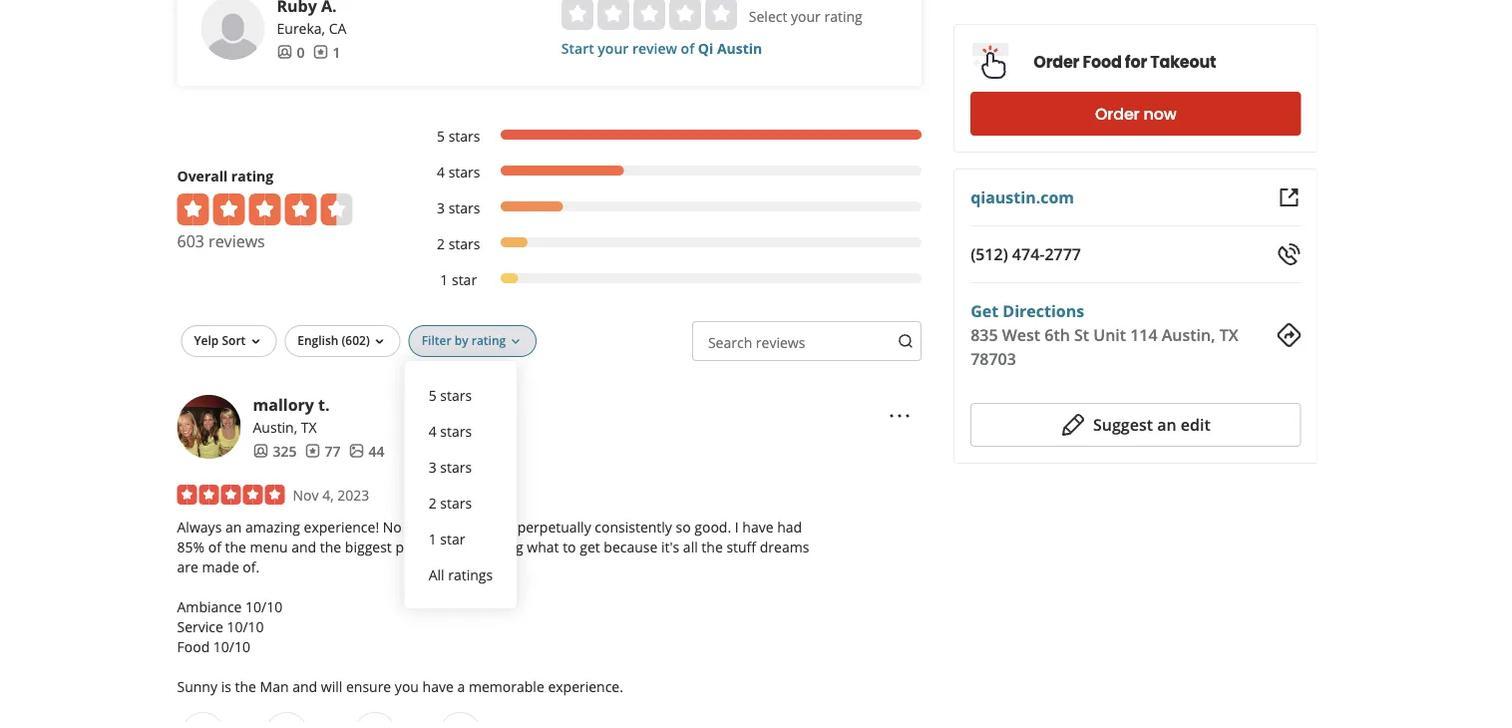 Task type: describe. For each thing, give the bounding box(es) containing it.
because
[[604, 537, 658, 556]]

tx inside mallory t. austin, tx
[[301, 417, 317, 436]]

5 stars for filter reviews by 5 stars rating 'element'
[[437, 126, 480, 145]]

t.
[[318, 394, 330, 415]]

consistently
[[595, 517, 672, 536]]

what
[[527, 537, 559, 556]]

a
[[457, 677, 465, 696]]

weakest
[[405, 517, 459, 536]]

44
[[369, 441, 385, 460]]

2 vertical spatial 10/10
[[213, 637, 250, 656]]

eureka, ca
[[277, 18, 347, 37]]

made
[[202, 557, 239, 576]]

it's
[[661, 537, 680, 556]]

qiaustin.com
[[971, 187, 1075, 208]]

0
[[297, 42, 305, 61]]

filter reviews by 5 stars rating element
[[417, 126, 922, 146]]

835
[[971, 324, 998, 346]]

to
[[563, 537, 576, 556]]

24 phone v2 image
[[1278, 242, 1301, 266]]

603
[[177, 230, 204, 252]]

directions
[[1003, 300, 1085, 322]]

search reviews
[[708, 333, 806, 352]]

stars for 3 stars "button"
[[440, 457, 472, 476]]

have inside always an amazing experience! no weakest link and perpetually consistently so good. i have had 85% of the menu and the biggest problem is deciding what to get because it's all the stuff dreams are made of.
[[743, 517, 774, 536]]

good.
[[695, 517, 731, 536]]

16 review v2 image
[[305, 443, 321, 459]]

all ratings
[[429, 565, 493, 584]]

stars for 5 stars button on the left bottom of the page
[[440, 385, 472, 404]]

2777
[[1045, 243, 1081, 265]]

stuff
[[727, 537, 756, 556]]

nov
[[293, 485, 319, 504]]

0 vertical spatial 10/10
[[245, 597, 283, 616]]

ratings
[[448, 565, 493, 584]]

2 for 2 stars button
[[429, 493, 437, 512]]

474-
[[1013, 243, 1045, 265]]

english (602)
[[298, 332, 370, 349]]

search image
[[898, 333, 914, 349]]

you
[[395, 677, 419, 696]]

filter reviews by 3 stars rating element
[[417, 197, 922, 217]]

16 friends v2 image
[[277, 44, 293, 60]]

rating for filter by rating
[[472, 332, 506, 349]]

24 pencil v2 image
[[1062, 413, 1085, 437]]

are
[[177, 557, 198, 576]]

english
[[298, 332, 339, 349]]

photos element
[[349, 441, 385, 461]]

austin, inside get directions 835 west 6th st unit 114 austin, tx 78703
[[1162, 324, 1216, 346]]

problem
[[396, 537, 451, 556]]

is inside always an amazing experience! no weakest link and perpetually consistently so good. i have had 85% of the menu and the biggest problem is deciding what to get because it's all the stuff dreams are made of.
[[455, 537, 465, 556]]

(512)
[[971, 243, 1008, 265]]

the up made
[[225, 537, 246, 556]]

order food for takeout
[[1034, 51, 1217, 73]]

6th
[[1045, 324, 1070, 346]]

stars for filter reviews by 4 stars rating element
[[449, 162, 480, 181]]

i
[[735, 517, 739, 536]]

0 horizontal spatial is
[[221, 677, 231, 696]]

takeout
[[1151, 51, 1217, 73]]

yelp sort
[[194, 332, 246, 349]]

austin
[[717, 38, 763, 57]]

now
[[1144, 103, 1177, 125]]

5 stars button
[[421, 377, 501, 413]]

an for suggest
[[1157, 414, 1177, 435]]

star for filter reviews by 1 star rating element
[[452, 270, 477, 289]]

1 inside reviews element
[[333, 42, 341, 61]]

food inside ambiance 10/10 service 10/10 food 10/10
[[177, 637, 210, 656]]

had
[[777, 517, 802, 536]]

amazing
[[245, 517, 300, 536]]

rating element
[[562, 0, 737, 30]]

filter
[[422, 332, 452, 349]]

5 for filter reviews by 5 stars rating 'element'
[[437, 126, 445, 145]]

will
[[321, 677, 343, 696]]

5 for 5 stars button on the left bottom of the page
[[429, 385, 437, 404]]

1 star for 1 star button
[[429, 529, 465, 548]]

your for select
[[791, 6, 821, 25]]

all
[[429, 565, 445, 584]]

search
[[708, 333, 752, 352]]

5 stars for 5 stars button on the left bottom of the page
[[429, 385, 472, 404]]

no
[[383, 517, 402, 536]]

filter reviews by 4 stars rating element
[[417, 161, 922, 181]]

4 for 4 stars button
[[429, 421, 437, 440]]

tx inside get directions 835 west 6th st unit 114 austin, tx 78703
[[1220, 324, 1239, 346]]

memorable
[[469, 677, 544, 696]]

2 stars button
[[421, 485, 501, 521]]

4.5 star rating image
[[177, 193, 353, 225]]

1 vertical spatial and
[[292, 537, 316, 556]]

get directions 835 west 6th st unit 114 austin, tx 78703
[[971, 300, 1239, 370]]

reviews for 603 reviews
[[209, 230, 265, 252]]

yelp sort button
[[181, 325, 277, 357]]

(602)
[[342, 332, 370, 349]]

filter by rating
[[422, 332, 506, 349]]

sunny is the man and will ensure you have a memorable experience.
[[177, 677, 624, 696]]

perpetually
[[517, 517, 591, 536]]

1 horizontal spatial of
[[681, 38, 695, 57]]

2023
[[337, 485, 369, 504]]

overall rating
[[177, 166, 274, 185]]

2 stars for 2 stars button
[[429, 493, 472, 512]]

friends element for eureka, ca
[[277, 42, 305, 62]]

man
[[260, 677, 289, 696]]

start
[[562, 38, 594, 57]]

suggest an edit
[[1093, 414, 1211, 435]]

4 stars for filter reviews by 4 stars rating element
[[437, 162, 480, 181]]

order for order now
[[1095, 103, 1140, 125]]

(no rating) image
[[562, 0, 737, 30]]

qiaustin.com link
[[971, 187, 1075, 208]]

4 stars button
[[421, 413, 501, 449]]

unit
[[1094, 324, 1126, 346]]

reviews for search reviews
[[756, 333, 806, 352]]

5 star rating image
[[177, 485, 285, 505]]

ensure
[[346, 677, 391, 696]]

west
[[1002, 324, 1041, 346]]

4 for filter reviews by 4 stars rating element
[[437, 162, 445, 181]]

always an amazing experience! no weakest link and perpetually consistently so good. i have had 85% of the menu and the biggest problem is deciding what to get because it's all the stuff dreams are made of.
[[177, 517, 809, 576]]

photo of mallory t. image
[[177, 395, 241, 459]]

(512) 474-2777
[[971, 243, 1081, 265]]

so
[[676, 517, 691, 536]]

1 vertical spatial 10/10
[[227, 617, 264, 636]]

always
[[177, 517, 222, 536]]

stars for filter reviews by 3 stars rating element
[[449, 198, 480, 217]]

325
[[273, 441, 297, 460]]



Task type: vqa. For each thing, say whether or not it's contained in the screenshot.
terms
no



Task type: locate. For each thing, give the bounding box(es) containing it.
star inside button
[[440, 529, 465, 548]]

ambiance 10/10 service 10/10 food 10/10
[[177, 597, 283, 656]]

0 horizontal spatial order
[[1034, 51, 1080, 73]]

1 horizontal spatial austin,
[[1162, 324, 1216, 346]]

2 stars up by
[[437, 234, 480, 253]]

1 horizontal spatial rating
[[472, 332, 506, 349]]

1 for filter reviews by 1 star rating element
[[440, 270, 448, 289]]

by
[[455, 332, 469, 349]]

stars for 2 stars button
[[440, 493, 472, 512]]

1 horizontal spatial 1
[[429, 529, 437, 548]]

an inside always an amazing experience! no weakest link and perpetually consistently so good. i have had 85% of the menu and the biggest problem is deciding what to get because it's all the stuff dreams are made of.
[[225, 517, 242, 536]]

an inside the suggest an edit button
[[1157, 414, 1177, 435]]

suggest
[[1093, 414, 1153, 435]]

2 vertical spatial and
[[293, 677, 317, 696]]

1 vertical spatial 1
[[440, 270, 448, 289]]

the
[[225, 537, 246, 556], [320, 537, 341, 556], [702, 537, 723, 556], [235, 677, 256, 696]]

friends element containing 0
[[277, 42, 305, 62]]

select your rating
[[749, 6, 863, 25]]

1 vertical spatial tx
[[301, 417, 317, 436]]

mallory
[[253, 394, 314, 415]]

order now link
[[971, 92, 1301, 136]]

0 horizontal spatial reviews
[[209, 230, 265, 252]]

for
[[1125, 51, 1147, 73]]

is right sunny
[[221, 677, 231, 696]]

1 horizontal spatial is
[[455, 537, 465, 556]]

2 horizontal spatial 16 chevron down v2 image
[[508, 334, 524, 350]]

2 stars up weakest
[[429, 493, 472, 512]]

reviews element
[[313, 42, 341, 62], [305, 441, 341, 461]]

friends element containing 325
[[253, 441, 297, 461]]

dreams
[[760, 537, 809, 556]]

2 16 chevron down v2 image from the left
[[372, 334, 388, 350]]

3 16 chevron down v2 image from the left
[[508, 334, 524, 350]]

all ratings button
[[421, 557, 501, 592]]

0 horizontal spatial austin,
[[253, 417, 297, 436]]

1 vertical spatial your
[[598, 38, 629, 57]]

3
[[437, 198, 445, 217], [429, 457, 437, 476]]

stars for filter reviews by 5 stars rating 'element'
[[449, 126, 480, 145]]

2 vertical spatial 1
[[429, 529, 437, 548]]

and
[[489, 517, 514, 536], [292, 537, 316, 556], [293, 677, 317, 696]]

4
[[437, 162, 445, 181], [429, 421, 437, 440]]

3 stars for 3 stars "button"
[[429, 457, 472, 476]]

1 right 16 review v2 image
[[333, 42, 341, 61]]

friends element down eureka,
[[277, 42, 305, 62]]

ambiance
[[177, 597, 242, 616]]

0 horizontal spatial tx
[[301, 417, 317, 436]]

reviews element for austin, tx
[[305, 441, 341, 461]]

603 reviews
[[177, 230, 265, 252]]

rating
[[825, 6, 863, 25], [231, 166, 274, 185], [472, 332, 506, 349]]

2 stars for filter reviews by 2 stars rating element
[[437, 234, 480, 253]]

0 horizontal spatial your
[[598, 38, 629, 57]]

overall
[[177, 166, 228, 185]]

16 chevron down v2 image inside yelp sort popup button
[[248, 334, 264, 350]]

16 photos v2 image
[[349, 443, 365, 459]]

stars for 4 stars button
[[440, 421, 472, 440]]

rating up 4.5 star rating image
[[231, 166, 274, 185]]

tx left '24 directions v2' icon on the top right of page
[[1220, 324, 1239, 346]]

0 vertical spatial 1 star
[[440, 270, 477, 289]]

have left a
[[423, 677, 454, 696]]

rating right by
[[472, 332, 506, 349]]

0 vertical spatial of
[[681, 38, 695, 57]]

is
[[455, 537, 465, 556], [221, 677, 231, 696]]

and right menu
[[292, 537, 316, 556]]

your for start
[[598, 38, 629, 57]]

10/10
[[245, 597, 283, 616], [227, 617, 264, 636], [213, 637, 250, 656]]

2 inside filter reviews by 2 stars rating element
[[437, 234, 445, 253]]

rating inside filter by rating dropdown button
[[472, 332, 506, 349]]

16 chevron down v2 image right sort
[[248, 334, 264, 350]]

mallory t. austin, tx
[[253, 394, 330, 436]]

5 stars inside button
[[429, 385, 472, 404]]

1 vertical spatial 3
[[429, 457, 437, 476]]

austin, down mallory at the left of the page
[[253, 417, 297, 436]]

your right 'select'
[[791, 6, 821, 25]]

85%
[[177, 537, 205, 556]]

experience!
[[304, 517, 379, 536]]

1 horizontal spatial tx
[[1220, 324, 1239, 346]]

16 chevron down v2 image right filter by rating
[[508, 334, 524, 350]]

0 vertical spatial and
[[489, 517, 514, 536]]

0 vertical spatial food
[[1083, 51, 1122, 73]]

the left man
[[235, 677, 256, 696]]

reviews element containing 1
[[313, 42, 341, 62]]

an for always
[[225, 517, 242, 536]]

an left the edit
[[1157, 414, 1177, 435]]

  text field
[[692, 321, 922, 361]]

qi
[[698, 38, 714, 57]]

1 star up all
[[429, 529, 465, 548]]

0 vertical spatial friends element
[[277, 42, 305, 62]]

2 horizontal spatial 1
[[440, 270, 448, 289]]

1 16 chevron down v2 image from the left
[[248, 334, 264, 350]]

0 horizontal spatial have
[[423, 677, 454, 696]]

sunny
[[177, 677, 218, 696]]

reviews down 4.5 star rating image
[[209, 230, 265, 252]]

english (602) button
[[285, 325, 401, 357]]

77
[[325, 441, 341, 460]]

3 stars for filter reviews by 3 stars rating element
[[437, 198, 480, 217]]

1 star inside button
[[429, 529, 465, 548]]

16 chevron down v2 image inside english (602) dropdown button
[[372, 334, 388, 350]]

1 vertical spatial order
[[1095, 103, 1140, 125]]

friends element
[[277, 42, 305, 62], [253, 441, 297, 461]]

review
[[632, 38, 677, 57]]

1 horizontal spatial reviews
[[756, 333, 806, 352]]

0 vertical spatial 5
[[437, 126, 445, 145]]

1 vertical spatial food
[[177, 637, 210, 656]]

0 vertical spatial reviews
[[209, 230, 265, 252]]

reviews element for eureka, ca
[[313, 42, 341, 62]]

0 vertical spatial an
[[1157, 414, 1177, 435]]

1 vertical spatial 5
[[429, 385, 437, 404]]

0 vertical spatial tx
[[1220, 324, 1239, 346]]

0 vertical spatial order
[[1034, 51, 1080, 73]]

mallory t. link
[[253, 394, 330, 415]]

2 horizontal spatial rating
[[825, 6, 863, 25]]

stars inside 'element'
[[449, 126, 480, 145]]

rating right 'select'
[[825, 6, 863, 25]]

an down 5 star rating image
[[225, 517, 242, 536]]

an
[[1157, 414, 1177, 435], [225, 517, 242, 536]]

1 up filter
[[440, 270, 448, 289]]

1 vertical spatial 5 stars
[[429, 385, 472, 404]]

1 horizontal spatial have
[[743, 517, 774, 536]]

1 vertical spatial 4 stars
[[429, 421, 472, 440]]

3 stars
[[437, 198, 480, 217], [429, 457, 472, 476]]

0 vertical spatial 3
[[437, 198, 445, 217]]

reviews element containing 77
[[305, 441, 341, 461]]

suggest an edit button
[[971, 403, 1301, 447]]

0 vertical spatial rating
[[825, 6, 863, 25]]

austin, right 114 on the right top of page
[[1162, 324, 1216, 346]]

0 vertical spatial 4 stars
[[437, 162, 480, 181]]

24 external link v2 image
[[1278, 186, 1301, 210]]

get
[[580, 537, 600, 556]]

4 inside button
[[429, 421, 437, 440]]

menu image
[[888, 404, 912, 428]]

order
[[1034, 51, 1080, 73], [1095, 103, 1140, 125]]

reviews element left 16 photos v2 on the bottom of page
[[305, 441, 341, 461]]

0 vertical spatial star
[[452, 270, 477, 289]]

star for 1 star button
[[440, 529, 465, 548]]

is down link
[[455, 537, 465, 556]]

1 star
[[440, 270, 477, 289], [429, 529, 465, 548]]

your right start
[[598, 38, 629, 57]]

2 for filter reviews by 2 stars rating element
[[437, 234, 445, 253]]

sort
[[222, 332, 246, 349]]

5 stars
[[437, 126, 480, 145], [429, 385, 472, 404]]

2 up weakest
[[429, 493, 437, 512]]

10/10 down service
[[213, 637, 250, 656]]

tx
[[1220, 324, 1239, 346], [301, 417, 317, 436]]

ca
[[329, 18, 347, 37]]

of inside always an amazing experience! no weakest link and perpetually consistently so good. i have had 85% of the menu and the biggest problem is deciding what to get because it's all the stuff dreams are made of.
[[208, 537, 221, 556]]

filter reviews by 2 stars rating element
[[417, 233, 922, 253]]

16 chevron down v2 image right (602)
[[372, 334, 388, 350]]

None radio
[[669, 0, 701, 30]]

0 vertical spatial reviews element
[[313, 42, 341, 62]]

select
[[749, 6, 788, 25]]

16 chevron down v2 image
[[248, 334, 264, 350], [372, 334, 388, 350], [508, 334, 524, 350]]

filter reviews by 1 star rating element
[[417, 269, 922, 289]]

5 inside 'element'
[[437, 126, 445, 145]]

3 stars inside "button"
[[429, 457, 472, 476]]

of left qi
[[681, 38, 695, 57]]

1 horizontal spatial your
[[791, 6, 821, 25]]

stars
[[449, 126, 480, 145], [449, 162, 480, 181], [449, 198, 480, 217], [449, 234, 480, 253], [440, 385, 472, 404], [440, 421, 472, 440], [440, 457, 472, 476], [440, 493, 472, 512]]

photo of ruby a. image
[[201, 0, 265, 60]]

0 vertical spatial 1
[[333, 42, 341, 61]]

0 horizontal spatial an
[[225, 517, 242, 536]]

0 vertical spatial 5 stars
[[437, 126, 480, 145]]

1 up all
[[429, 529, 437, 548]]

1 vertical spatial friends element
[[253, 441, 297, 461]]

1 vertical spatial an
[[225, 517, 242, 536]]

2 stars inside button
[[429, 493, 472, 512]]

4,
[[322, 485, 334, 504]]

1 vertical spatial austin,
[[253, 417, 297, 436]]

1
[[333, 42, 341, 61], [440, 270, 448, 289], [429, 529, 437, 548]]

of
[[681, 38, 695, 57], [208, 537, 221, 556]]

austin, inside mallory t. austin, tx
[[253, 417, 297, 436]]

star up all ratings at the bottom left
[[440, 529, 465, 548]]

2 inside 2 stars button
[[429, 493, 437, 512]]

the down experience!
[[320, 537, 341, 556]]

filter by rating button
[[409, 325, 537, 357]]

1 vertical spatial reviews
[[756, 333, 806, 352]]

0 horizontal spatial of
[[208, 537, 221, 556]]

1 star up by
[[440, 270, 477, 289]]

have
[[743, 517, 774, 536], [423, 677, 454, 696]]

edit
[[1181, 414, 1211, 435]]

yelp
[[194, 332, 219, 349]]

0 horizontal spatial food
[[177, 637, 210, 656]]

the down good.
[[702, 537, 723, 556]]

16 review v2 image
[[313, 44, 329, 60]]

1 vertical spatial 2
[[429, 493, 437, 512]]

1 star button
[[421, 521, 501, 557]]

order left now
[[1095, 103, 1140, 125]]

4 stars inside button
[[429, 421, 472, 440]]

biggest
[[345, 537, 392, 556]]

food down service
[[177, 637, 210, 656]]

0 vertical spatial is
[[455, 537, 465, 556]]

eureka,
[[277, 18, 325, 37]]

5 stars inside 'element'
[[437, 126, 480, 145]]

24 directions v2 image
[[1278, 323, 1301, 347]]

have right i
[[743, 517, 774, 536]]

1 vertical spatial 1 star
[[429, 529, 465, 548]]

0 vertical spatial 2
[[437, 234, 445, 253]]

0 vertical spatial have
[[743, 517, 774, 536]]

16 chevron down v2 image for yelp sort
[[248, 334, 264, 350]]

order now
[[1095, 103, 1177, 125]]

4 stars for 4 stars button
[[429, 421, 472, 440]]

4 stars
[[437, 162, 480, 181], [429, 421, 472, 440]]

3 for filter reviews by 3 stars rating element
[[437, 198, 445, 217]]

reviews
[[209, 230, 265, 252], [756, 333, 806, 352]]

and up deciding
[[489, 517, 514, 536]]

1 vertical spatial 3 stars
[[429, 457, 472, 476]]

2
[[437, 234, 445, 253], [429, 493, 437, 512]]

0 horizontal spatial 16 chevron down v2 image
[[248, 334, 264, 350]]

16 chevron down v2 image inside filter by rating dropdown button
[[508, 334, 524, 350]]

78703
[[971, 348, 1016, 370]]

1 horizontal spatial order
[[1095, 103, 1140, 125]]

1 vertical spatial 2 stars
[[429, 493, 472, 512]]

stars inside "button"
[[440, 457, 472, 476]]

3 inside "button"
[[429, 457, 437, 476]]

1 vertical spatial of
[[208, 537, 221, 556]]

16 chevron down v2 image for filter by rating
[[508, 334, 524, 350]]

10/10 down ambiance
[[227, 617, 264, 636]]

5 inside button
[[429, 385, 437, 404]]

1 vertical spatial have
[[423, 677, 454, 696]]

of up made
[[208, 537, 221, 556]]

1 for 1 star button
[[429, 529, 437, 548]]

1 horizontal spatial food
[[1083, 51, 1122, 73]]

all
[[683, 537, 698, 556]]

16 chevron down v2 image for english (602)
[[372, 334, 388, 350]]

order left for
[[1034, 51, 1080, 73]]

10/10 down "of."
[[245, 597, 283, 616]]

114
[[1131, 324, 1158, 346]]

0 vertical spatial 2 stars
[[437, 234, 480, 253]]

1 vertical spatial reviews element
[[305, 441, 341, 461]]

star up filter by rating
[[452, 270, 477, 289]]

1 vertical spatial 4
[[429, 421, 437, 440]]

1 inside button
[[429, 529, 437, 548]]

get directions link
[[971, 300, 1085, 322]]

1 horizontal spatial an
[[1157, 414, 1177, 435]]

rating for select your rating
[[825, 6, 863, 25]]

None radio
[[562, 0, 593, 30], [597, 0, 629, 30], [633, 0, 665, 30], [705, 0, 737, 30], [562, 0, 593, 30], [597, 0, 629, 30], [633, 0, 665, 30], [705, 0, 737, 30]]

0 vertical spatial your
[[791, 6, 821, 25]]

1 star for filter reviews by 1 star rating element
[[440, 270, 477, 289]]

nov 4, 2023
[[293, 485, 369, 504]]

0 horizontal spatial 1
[[333, 42, 341, 61]]

0 vertical spatial austin,
[[1162, 324, 1216, 346]]

order for order food for takeout
[[1034, 51, 1080, 73]]

stars for filter reviews by 2 stars rating element
[[449, 234, 480, 253]]

1 horizontal spatial 16 chevron down v2 image
[[372, 334, 388, 350]]

reviews element right 0
[[313, 42, 341, 62]]

friends element for austin, tx
[[253, 441, 297, 461]]

3 for 3 stars "button"
[[429, 457, 437, 476]]

deciding
[[469, 537, 523, 556]]

experience.
[[548, 677, 624, 696]]

2 vertical spatial rating
[[472, 332, 506, 349]]

start your review of qi austin
[[562, 38, 763, 57]]

0 vertical spatial 4
[[437, 162, 445, 181]]

and left will
[[293, 677, 317, 696]]

0 vertical spatial 3 stars
[[437, 198, 480, 217]]

get
[[971, 300, 999, 322]]

reviews right search
[[756, 333, 806, 352]]

1 vertical spatial is
[[221, 677, 231, 696]]

16 friends v2 image
[[253, 443, 269, 459]]

friends element left 16 review v2 icon
[[253, 441, 297, 461]]

1 vertical spatial rating
[[231, 166, 274, 185]]

of.
[[243, 557, 260, 576]]

5
[[437, 126, 445, 145], [429, 385, 437, 404]]

food left for
[[1083, 51, 1122, 73]]

service
[[177, 617, 223, 636]]

0 horizontal spatial rating
[[231, 166, 274, 185]]

tx up 16 review v2 icon
[[301, 417, 317, 436]]

1 vertical spatial star
[[440, 529, 465, 548]]

2 up filter
[[437, 234, 445, 253]]

link
[[462, 517, 485, 536]]

3 stars button
[[421, 449, 501, 485]]



